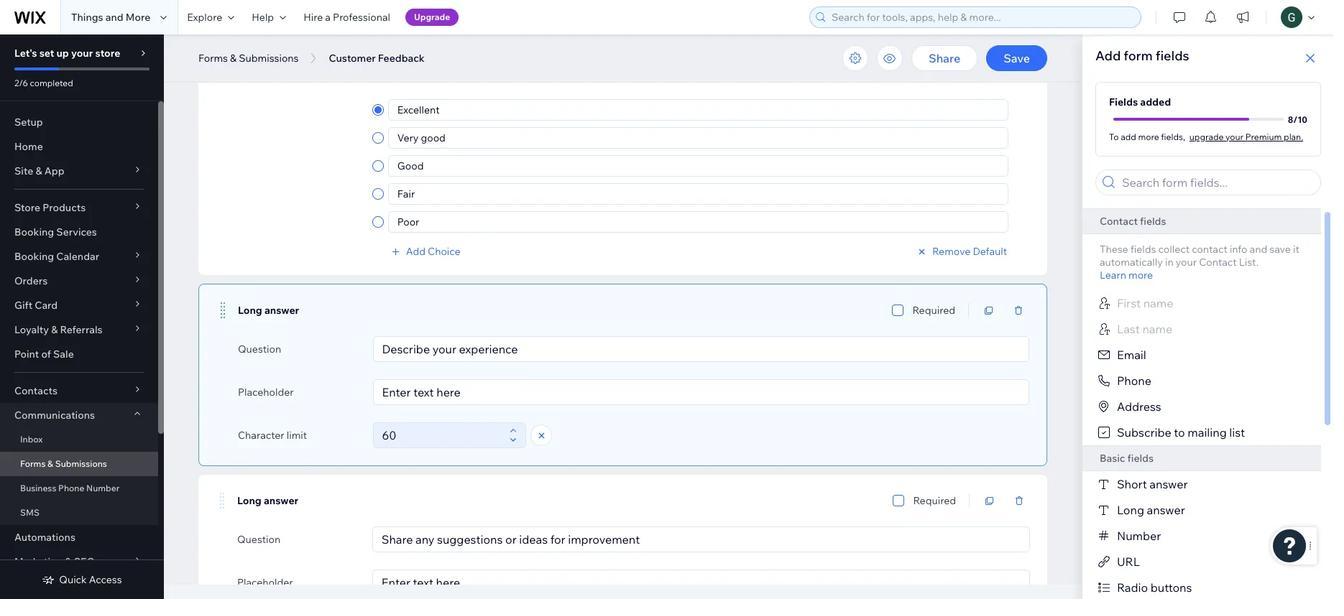 Task type: locate. For each thing, give the bounding box(es) containing it.
0 horizontal spatial your
[[71, 47, 93, 60]]

to add more fields, upgrade your premium plan.
[[1110, 131, 1304, 142]]

& inside popup button
[[36, 165, 42, 178]]

0 vertical spatial and
[[106, 11, 123, 24]]

add left form
[[1096, 47, 1121, 64]]

required
[[914, 24, 956, 37], [913, 304, 956, 317], [914, 495, 956, 508]]

None checkbox
[[893, 22, 905, 39], [893, 302, 904, 319], [893, 493, 905, 510], [893, 22, 905, 39], [893, 302, 904, 319], [893, 493, 905, 510]]

name down first name
[[1143, 322, 1173, 337]]

booking for booking services
[[14, 226, 54, 239]]

more inside these fields collect contact info and save it automatically in your contact list. learn more
[[1129, 269, 1154, 282]]

quick
[[59, 574, 87, 587]]

site & app button
[[0, 159, 158, 183]]

marketing & seo button
[[0, 550, 158, 575]]

0 vertical spatial name
[[1144, 296, 1174, 311]]

more
[[1139, 131, 1160, 142], [1129, 269, 1154, 282]]

contact
[[1100, 215, 1138, 228], [1200, 256, 1237, 269]]

last name
[[1118, 322, 1173, 337]]

2/6
[[14, 78, 28, 88]]

/
[[1294, 114, 1298, 125]]

2 vertical spatial type your question here... field
[[377, 528, 1025, 552]]

& for forms & submissions button at left top
[[230, 52, 237, 65]]

booking up the orders at the top of page
[[14, 250, 54, 263]]

1 booking from the top
[[14, 226, 54, 239]]

gift card
[[14, 299, 58, 312]]

1 horizontal spatial your
[[1176, 256, 1197, 269]]

1 vertical spatial name
[[1143, 322, 1173, 337]]

1 vertical spatial phone
[[58, 483, 84, 494]]

store products button
[[0, 196, 158, 220]]

fields for these
[[1131, 243, 1157, 256]]

phone down 'email'
[[1118, 374, 1152, 388]]

upgrade your premium plan. button
[[1190, 130, 1304, 143]]

2 booking from the top
[[14, 250, 54, 263]]

orders
[[14, 275, 48, 288]]

fields,
[[1162, 131, 1186, 142]]

phone down forms & submissions link
[[58, 483, 84, 494]]

1 vertical spatial number
[[1118, 529, 1162, 544]]

1 vertical spatial and
[[1250, 243, 1268, 256]]

things and more
[[71, 11, 151, 24]]

1 vertical spatial radio
[[1118, 581, 1149, 595]]

communications button
[[0, 403, 158, 428]]

2 vertical spatial your
[[1176, 256, 1197, 269]]

0 vertical spatial add placeholder text… field
[[378, 380, 1025, 405]]

& for site & app popup button
[[36, 165, 42, 178]]

let's
[[14, 47, 37, 60]]

forms & submissions button
[[191, 47, 306, 69]]

name for last name
[[1143, 322, 1173, 337]]

0 vertical spatial required
[[914, 24, 956, 37]]

add choice button
[[389, 245, 461, 258]]

0 vertical spatial forms
[[198, 52, 228, 65]]

1 horizontal spatial submissions
[[239, 52, 299, 65]]

submissions down inbox link
[[55, 459, 107, 470]]

loyalty
[[14, 324, 49, 337]]

phone
[[1118, 374, 1152, 388], [58, 483, 84, 494]]

booking for booking calendar
[[14, 250, 54, 263]]

1 vertical spatial question
[[238, 343, 281, 356]]

None text field
[[378, 424, 505, 448]]

1 horizontal spatial add
[[1096, 47, 1121, 64]]

radio up forms & submissions button at left top
[[237, 24, 265, 37]]

forms down inbox
[[20, 459, 46, 470]]

gift
[[14, 299, 32, 312]]

name for first name
[[1144, 296, 1174, 311]]

1 vertical spatial forms & submissions
[[20, 459, 107, 470]]

add for add choice
[[406, 245, 426, 258]]

4 enter a choice... field from the top
[[393, 184, 1004, 204]]

forms down explore
[[198, 52, 228, 65]]

radio buttons
[[237, 24, 305, 37], [1118, 581, 1193, 595]]

your right up
[[71, 47, 93, 60]]

contact fields
[[1100, 215, 1167, 228]]

add left choice
[[406, 245, 426, 258]]

1 vertical spatial type your question here... field
[[378, 337, 1025, 362]]

& for marketing & seo dropdown button
[[65, 556, 72, 569]]

your right in
[[1176, 256, 1197, 269]]

1 horizontal spatial forms & submissions
[[198, 52, 299, 65]]

phone inside business phone number link
[[58, 483, 84, 494]]

number down forms & submissions link
[[86, 483, 120, 494]]

1 vertical spatial radio buttons
[[1118, 581, 1193, 595]]

2 vertical spatial question
[[237, 534, 281, 547]]

more right "add"
[[1139, 131, 1160, 142]]

0 horizontal spatial radio buttons
[[237, 24, 305, 37]]

type your question here... field for buttons
[[394, 57, 1025, 81]]

limit
[[287, 429, 307, 442]]

long answer
[[238, 304, 299, 317], [237, 495, 299, 508], [1118, 503, 1186, 518]]

fields left in
[[1131, 243, 1157, 256]]

customer feedback button
[[322, 47, 432, 69]]

add form fields
[[1096, 47, 1190, 64]]

question
[[237, 58, 287, 72], [238, 343, 281, 356], [237, 534, 281, 547]]

let's set up your store
[[14, 47, 120, 60]]

submissions down help button
[[239, 52, 299, 65]]

1 vertical spatial forms
[[20, 459, 46, 470]]

customer
[[329, 52, 376, 65]]

booking inside popup button
[[14, 250, 54, 263]]

long
[[238, 304, 262, 317], [237, 495, 262, 508], [1118, 503, 1145, 518]]

0 vertical spatial submissions
[[239, 52, 299, 65]]

your inside these fields collect contact info and save it automatically in your contact list. learn more
[[1176, 256, 1197, 269]]

fields down subscribe
[[1128, 452, 1154, 465]]

upgrade
[[414, 12, 450, 22]]

radio buttons up forms & submissions button at left top
[[237, 24, 305, 37]]

setup link
[[0, 110, 158, 134]]

default
[[973, 245, 1007, 258]]

1 vertical spatial more
[[1129, 269, 1154, 282]]

0 horizontal spatial forms
[[20, 459, 46, 470]]

0 vertical spatial number
[[86, 483, 120, 494]]

1 vertical spatial add
[[406, 245, 426, 258]]

submissions inside sidebar 'element'
[[55, 459, 107, 470]]

fields for basic
[[1128, 452, 1154, 465]]

fields inside these fields collect contact info and save it automatically in your contact list. learn more
[[1131, 243, 1157, 256]]

sms link
[[0, 501, 158, 526]]

1 vertical spatial contact
[[1200, 256, 1237, 269]]

1 horizontal spatial buttons
[[1151, 581, 1193, 595]]

0 vertical spatial forms & submissions
[[198, 52, 299, 65]]

up
[[56, 47, 69, 60]]

placeholder
[[238, 386, 294, 399], [237, 577, 293, 590]]

gift card button
[[0, 293, 158, 318]]

marketing
[[14, 556, 63, 569]]

0 horizontal spatial add
[[406, 245, 426, 258]]

question for type your question here... field for answer
[[237, 534, 281, 547]]

first name
[[1118, 296, 1174, 311]]

0 horizontal spatial radio
[[237, 24, 265, 37]]

seo
[[74, 556, 95, 569]]

forms inside button
[[198, 52, 228, 65]]

Type your question here... field
[[394, 57, 1025, 81], [378, 337, 1025, 362], [377, 528, 1025, 552]]

services
[[56, 226, 97, 239]]

0 horizontal spatial number
[[86, 483, 120, 494]]

forms inside sidebar 'element'
[[20, 459, 46, 470]]

and inside these fields collect contact info and save it automatically in your contact list. learn more
[[1250, 243, 1268, 256]]

home
[[14, 140, 43, 153]]

quick access button
[[42, 574, 122, 587]]

0 vertical spatial phone
[[1118, 374, 1152, 388]]

submissions
[[239, 52, 299, 65], [55, 459, 107, 470]]

url
[[1118, 555, 1140, 570]]

& for loyalty & referrals dropdown button
[[51, 324, 58, 337]]

site
[[14, 165, 33, 178]]

0 horizontal spatial contact
[[1100, 215, 1138, 228]]

1 horizontal spatial phone
[[1118, 374, 1152, 388]]

5 enter a choice... field from the top
[[393, 212, 1004, 232]]

card
[[35, 299, 58, 312]]

booking down store
[[14, 226, 54, 239]]

set
[[39, 47, 54, 60]]

more right 'learn'
[[1129, 269, 1154, 282]]

booking
[[14, 226, 54, 239], [14, 250, 54, 263]]

0 vertical spatial radio buttons
[[237, 24, 305, 37]]

submissions inside button
[[239, 52, 299, 65]]

number up url
[[1118, 529, 1162, 544]]

more
[[126, 11, 151, 24]]

last
[[1118, 322, 1140, 337]]

submissions for forms & submissions link
[[55, 459, 107, 470]]

in
[[1166, 256, 1174, 269]]

0 vertical spatial type your question here... field
[[394, 57, 1025, 81]]

automatically
[[1100, 256, 1163, 269]]

1 horizontal spatial forms
[[198, 52, 228, 65]]

and left more
[[106, 11, 123, 24]]

0 horizontal spatial phone
[[58, 483, 84, 494]]

forms & submissions down help
[[198, 52, 299, 65]]

2 vertical spatial required
[[914, 495, 956, 508]]

calendar
[[56, 250, 99, 263]]

1 vertical spatial placeholder
[[237, 577, 293, 590]]

0 horizontal spatial submissions
[[55, 459, 107, 470]]

first
[[1118, 296, 1141, 311]]

your right upgrade
[[1226, 131, 1244, 142]]

2 horizontal spatial your
[[1226, 131, 1244, 142]]

and
[[106, 11, 123, 24], [1250, 243, 1268, 256]]

forms & submissions up business phone number
[[20, 459, 107, 470]]

contact up these
[[1100, 215, 1138, 228]]

&
[[230, 52, 237, 65], [36, 165, 42, 178], [51, 324, 58, 337], [48, 459, 53, 470], [65, 556, 72, 569]]

1 vertical spatial booking
[[14, 250, 54, 263]]

0 vertical spatial add
[[1096, 47, 1121, 64]]

0 horizontal spatial buttons
[[267, 24, 305, 37]]

number
[[86, 483, 120, 494], [1118, 529, 1162, 544]]

customer feedback
[[329, 52, 425, 65]]

0 vertical spatial question
[[237, 58, 287, 72]]

add choice
[[406, 245, 461, 258]]

fields up collect
[[1141, 215, 1167, 228]]

0 vertical spatial your
[[71, 47, 93, 60]]

0 vertical spatial contact
[[1100, 215, 1138, 228]]

2/6 completed
[[14, 78, 73, 88]]

setup
[[14, 116, 43, 129]]

0 vertical spatial booking
[[14, 226, 54, 239]]

radio buttons down url
[[1118, 581, 1193, 595]]

radio down url
[[1118, 581, 1149, 595]]

forms & submissions inside forms & submissions link
[[20, 459, 107, 470]]

Enter a choice... field
[[393, 100, 1004, 120], [393, 128, 1004, 148], [393, 156, 1004, 176], [393, 184, 1004, 204], [393, 212, 1004, 232]]

0 horizontal spatial forms & submissions
[[20, 459, 107, 470]]

forms & submissions inside forms & submissions button
[[198, 52, 299, 65]]

and right info
[[1250, 243, 1268, 256]]

business
[[20, 483, 56, 494]]

& inside button
[[230, 52, 237, 65]]

0 horizontal spatial and
[[106, 11, 123, 24]]

forms & submissions
[[198, 52, 299, 65], [20, 459, 107, 470]]

name up last name
[[1144, 296, 1174, 311]]

1 vertical spatial submissions
[[55, 459, 107, 470]]

Add placeholder text… field
[[378, 380, 1025, 405], [377, 571, 1025, 595]]

1 horizontal spatial contact
[[1200, 256, 1237, 269]]

1 horizontal spatial and
[[1250, 243, 1268, 256]]

store products
[[14, 201, 86, 214]]

contact left list.
[[1200, 256, 1237, 269]]



Task type: describe. For each thing, give the bounding box(es) containing it.
forms & submissions for forms & submissions button at left top
[[198, 52, 299, 65]]

short answer
[[1118, 477, 1188, 492]]

upgrade button
[[406, 9, 459, 26]]

hire a professional link
[[295, 0, 399, 35]]

plan.
[[1284, 131, 1304, 142]]

these
[[1100, 243, 1129, 256]]

Search for tools, apps, help & more... field
[[828, 7, 1137, 27]]

submissions for forms & submissions button at left top
[[239, 52, 299, 65]]

site & app
[[14, 165, 64, 178]]

character limit
[[238, 429, 307, 442]]

8
[[1288, 114, 1294, 125]]

store
[[14, 201, 40, 214]]

app
[[44, 165, 64, 178]]

Search form fields... field
[[1118, 170, 1317, 195]]

2 enter a choice... field from the top
[[393, 128, 1004, 148]]

share button
[[912, 45, 978, 71]]

short
[[1118, 477, 1147, 492]]

explore
[[187, 11, 222, 24]]

automations link
[[0, 526, 158, 550]]

fields for contact
[[1141, 215, 1167, 228]]

fields
[[1110, 96, 1138, 109]]

remove default
[[933, 245, 1007, 258]]

0 vertical spatial buttons
[[267, 24, 305, 37]]

your inside sidebar 'element'
[[71, 47, 93, 60]]

1 vertical spatial required
[[913, 304, 956, 317]]

info
[[1230, 243, 1248, 256]]

1 enter a choice... field from the top
[[393, 100, 1004, 120]]

these fields collect contact info and save it automatically in your contact list. learn more
[[1100, 243, 1300, 282]]

required for type your question here... field for answer
[[914, 495, 956, 508]]

required for type your question here... field corresponding to buttons
[[914, 24, 956, 37]]

save button
[[987, 45, 1048, 71]]

point of sale link
[[0, 342, 158, 367]]

remove default button
[[915, 245, 1007, 258]]

mailing
[[1188, 426, 1227, 440]]

orders button
[[0, 269, 158, 293]]

1 horizontal spatial radio
[[1118, 581, 1149, 595]]

hire
[[304, 11, 323, 24]]

referrals
[[60, 324, 103, 337]]

1 horizontal spatial number
[[1118, 529, 1162, 544]]

sale
[[53, 348, 74, 361]]

sms
[[20, 508, 39, 518]]

collect
[[1159, 243, 1190, 256]]

loyalty & referrals
[[14, 324, 103, 337]]

fields added
[[1110, 96, 1172, 109]]

added
[[1141, 96, 1172, 109]]

booking services
[[14, 226, 97, 239]]

0 vertical spatial radio
[[237, 24, 265, 37]]

business phone number link
[[0, 477, 158, 501]]

hire a professional
[[304, 11, 390, 24]]

booking calendar
[[14, 250, 99, 263]]

forms & submissions link
[[0, 452, 158, 477]]

1 vertical spatial buttons
[[1151, 581, 1193, 595]]

a
[[325, 11, 331, 24]]

3 enter a choice... field from the top
[[393, 156, 1004, 176]]

completed
[[30, 78, 73, 88]]

& for forms & submissions link
[[48, 459, 53, 470]]

forms for forms & submissions button at left top
[[198, 52, 228, 65]]

quick access
[[59, 574, 122, 587]]

communications
[[14, 409, 95, 422]]

access
[[89, 574, 122, 587]]

to
[[1110, 131, 1119, 142]]

forms & submissions for forms & submissions link
[[20, 459, 107, 470]]

booking services link
[[0, 220, 158, 244]]

character
[[238, 429, 285, 442]]

basic
[[1100, 452, 1126, 465]]

home link
[[0, 134, 158, 159]]

add for add form fields
[[1096, 47, 1121, 64]]

feedback
[[378, 52, 425, 65]]

0 vertical spatial placeholder
[[238, 386, 294, 399]]

list
[[1230, 426, 1246, 440]]

marketing & seo
[[14, 556, 95, 569]]

1 vertical spatial add placeholder text… field
[[377, 571, 1025, 595]]

it
[[1294, 243, 1300, 256]]

automations
[[14, 531, 75, 544]]

email
[[1118, 348, 1147, 362]]

sidebar element
[[0, 35, 164, 600]]

business phone number
[[20, 483, 120, 494]]

inbox link
[[0, 428, 158, 452]]

choice
[[428, 245, 461, 258]]

1 horizontal spatial radio buttons
[[1118, 581, 1193, 595]]

address
[[1118, 400, 1162, 414]]

form
[[1124, 47, 1153, 64]]

1 vertical spatial your
[[1226, 131, 1244, 142]]

learn
[[1100, 269, 1127, 282]]

help button
[[243, 0, 295, 35]]

help
[[252, 11, 274, 24]]

subscribe
[[1118, 426, 1172, 440]]

contact inside these fields collect contact info and save it automatically in your contact list. learn more
[[1200, 256, 1237, 269]]

0 vertical spatial more
[[1139, 131, 1160, 142]]

save
[[1004, 51, 1030, 65]]

contact
[[1192, 243, 1228, 256]]

type your question here... field for answer
[[377, 528, 1025, 552]]

number inside sidebar 'element'
[[86, 483, 120, 494]]

forms for forms & submissions link
[[20, 459, 46, 470]]

8 / 10
[[1288, 114, 1308, 125]]

question for type your question here... field corresponding to buttons
[[237, 58, 287, 72]]

contacts button
[[0, 379, 158, 403]]

store
[[95, 47, 120, 60]]

of
[[41, 348, 51, 361]]

basic fields
[[1100, 452, 1154, 465]]

fields right form
[[1156, 47, 1190, 64]]

share
[[929, 51, 961, 65]]



Task type: vqa. For each thing, say whether or not it's contained in the screenshot.
"Share" button
yes



